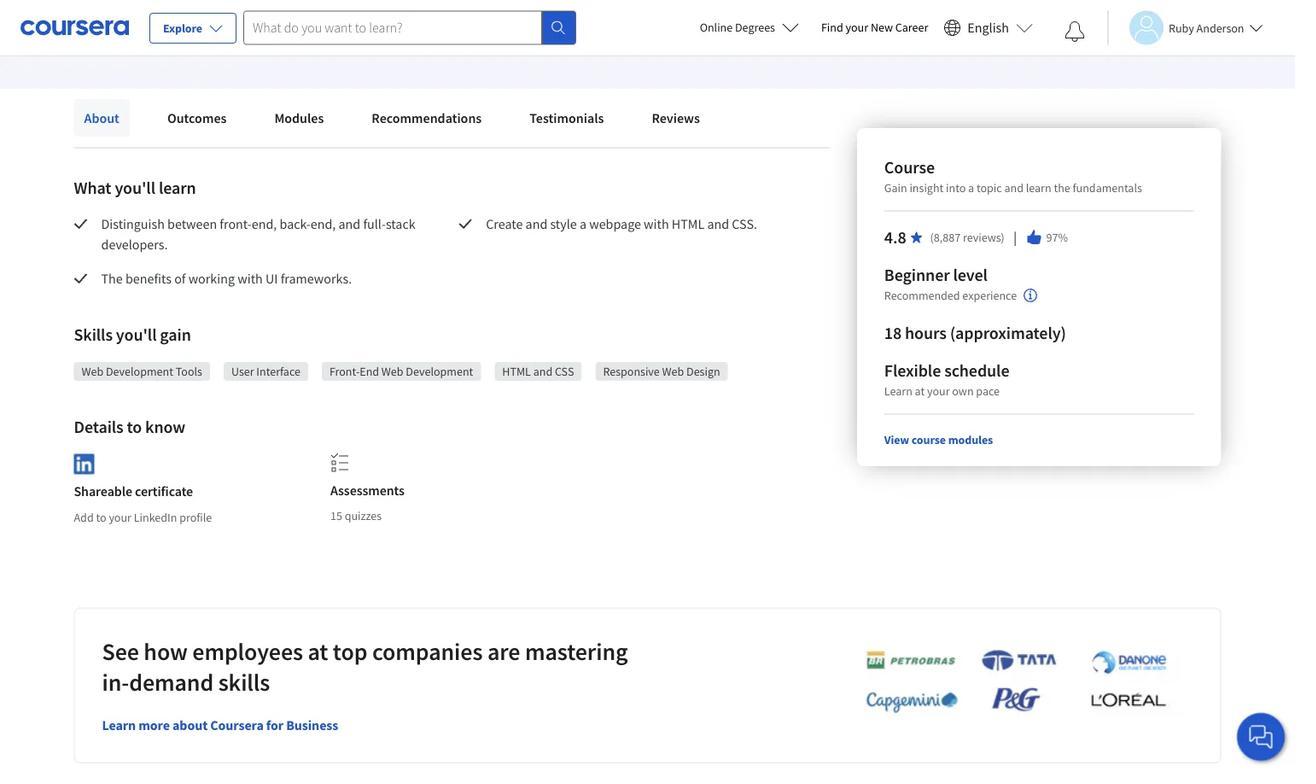 Task type: vqa. For each thing, say whether or not it's contained in the screenshot.
Details to know
yes



Task type: locate. For each thing, give the bounding box(es) containing it.
testimonials
[[530, 109, 604, 126]]

0 horizontal spatial development
[[106, 364, 173, 379]]

more left about in the left bottom of the page
[[139, 717, 170, 734]]

a right style
[[580, 215, 587, 232]]

0 horizontal spatial learn
[[102, 717, 136, 734]]

hours
[[905, 322, 947, 344]]

1 vertical spatial you'll
[[116, 324, 157, 345]]

2 horizontal spatial web
[[662, 364, 684, 379]]

business
[[286, 717, 338, 734]]

at for top
[[308, 636, 328, 666]]

0 vertical spatial html
[[672, 215, 705, 232]]

included
[[74, 29, 124, 46]]

you'll
[[115, 177, 155, 199], [116, 324, 157, 345]]

0 horizontal spatial web
[[82, 364, 103, 379]]

0 horizontal spatial at
[[308, 636, 328, 666]]

to left know
[[127, 416, 142, 438]]

0 vertical spatial your
[[846, 20, 868, 35]]

1 horizontal spatial more
[[313, 29, 343, 46]]

1 vertical spatial more
[[139, 717, 170, 734]]

and right topic
[[1005, 180, 1024, 196]]

1 vertical spatial learn
[[884, 383, 913, 399]]

you'll for skills
[[116, 324, 157, 345]]

0 vertical spatial at
[[915, 383, 925, 399]]

development right end
[[406, 364, 473, 379]]

degrees
[[735, 20, 775, 35]]

testimonials link
[[519, 99, 614, 137]]

modules link
[[264, 99, 334, 137]]

details
[[74, 416, 124, 438]]

frameworks.
[[281, 270, 352, 287]]

html
[[672, 215, 705, 232], [502, 364, 531, 379]]

1 horizontal spatial html
[[672, 215, 705, 232]]

html and css
[[502, 364, 574, 379]]

webpage
[[589, 215, 641, 232]]

web down skills
[[82, 364, 103, 379]]

with right webpage
[[644, 215, 669, 232]]

at left top
[[308, 636, 328, 666]]

learn more about coursera for business link
[[102, 717, 338, 734]]

front-end web development
[[330, 364, 473, 379]]

you'll up web development tools
[[116, 324, 157, 345]]

2 horizontal spatial your
[[927, 383, 950, 399]]

beginner level
[[884, 264, 988, 286]]

None search field
[[243, 11, 576, 45]]

at inside see how employees at top companies are mastering in-demand skills
[[308, 636, 328, 666]]

ui
[[266, 270, 278, 287]]

find your new career
[[821, 20, 928, 35]]

What do you want to learn? text field
[[243, 11, 542, 45]]

ruby anderson button
[[1107, 11, 1263, 45]]

end, left back-
[[252, 215, 277, 232]]

learn inside • learn more
[[278, 29, 310, 46]]

and
[[1005, 180, 1024, 196], [339, 215, 360, 232], [526, 215, 548, 232], [707, 215, 729, 232], [533, 364, 553, 379]]

recommendations link
[[361, 99, 492, 137]]

ruby
[[1169, 20, 1194, 35]]

outcomes
[[167, 109, 227, 126]]

web right end
[[382, 364, 403, 379]]

flexible schedule learn at your own pace
[[884, 360, 1010, 399]]

a
[[968, 180, 974, 196], [580, 215, 587, 232]]

development down skills you'll gain on the left of the page
[[106, 364, 173, 379]]

1 horizontal spatial with
[[238, 270, 263, 287]]

0 vertical spatial to
[[127, 416, 142, 438]]

0 horizontal spatial to
[[96, 510, 106, 525]]

distinguish between front-end, back-end, and full-stack developers.
[[101, 215, 418, 253]]

1 horizontal spatial development
[[406, 364, 473, 379]]

development
[[106, 364, 173, 379], [406, 364, 473, 379]]

linkedin
[[134, 510, 177, 525]]

online
[[700, 20, 733, 35]]

a right into
[[968, 180, 974, 196]]

1 horizontal spatial your
[[846, 20, 868, 35]]

distinguish
[[101, 215, 165, 232]]

0 horizontal spatial with
[[127, 29, 152, 46]]

add
[[74, 510, 94, 525]]

learn left the
[[1026, 180, 1052, 196]]

and inside course gain insight into a topic and learn the fundamentals
[[1005, 180, 1024, 196]]

2 vertical spatial learn
[[102, 717, 136, 734]]

0 vertical spatial a
[[968, 180, 974, 196]]

html left the css
[[502, 364, 531, 379]]

you'll for what
[[115, 177, 155, 199]]

your inside flexible schedule learn at your own pace
[[927, 383, 950, 399]]

html left the "css."
[[672, 215, 705, 232]]

outcomes link
[[157, 99, 237, 137]]

learn
[[159, 177, 196, 199], [1026, 180, 1052, 196]]

1 horizontal spatial learn
[[1026, 180, 1052, 196]]

certificate
[[135, 483, 193, 500]]

learn right •
[[278, 29, 310, 46]]

learn down in-
[[102, 717, 136, 734]]

and left full-
[[339, 215, 360, 232]]

1 horizontal spatial to
[[127, 416, 142, 438]]

1 horizontal spatial a
[[968, 180, 974, 196]]

2 web from the left
[[382, 364, 403, 379]]

user interface
[[231, 364, 300, 379]]

modules
[[948, 432, 993, 447]]

demand
[[129, 667, 214, 697]]

1 vertical spatial to
[[96, 510, 106, 525]]

1 horizontal spatial web
[[382, 364, 403, 379]]

more right •
[[313, 29, 343, 46]]

course
[[912, 432, 946, 447]]

ruby anderson
[[1169, 20, 1245, 35]]

online degrees
[[700, 20, 775, 35]]

user
[[231, 364, 254, 379]]

1 vertical spatial your
[[927, 383, 950, 399]]

coursera enterprise logos image
[[841, 649, 1182, 722]]

topic
[[977, 180, 1002, 196]]

are
[[487, 636, 520, 666]]

2 horizontal spatial learn
[[884, 383, 913, 399]]

recommended experience
[[884, 288, 1017, 303]]

your right find
[[846, 20, 868, 35]]

you'll up distinguish at left top
[[115, 177, 155, 199]]

chat with us image
[[1247, 723, 1275, 751]]

0 horizontal spatial your
[[109, 510, 131, 525]]

at inside flexible schedule learn at your own pace
[[915, 383, 925, 399]]

at down the flexible on the right top of the page
[[915, 383, 925, 399]]

1 vertical spatial a
[[580, 215, 587, 232]]

at for your
[[915, 383, 925, 399]]

stack
[[386, 215, 416, 232]]

1 vertical spatial html
[[502, 364, 531, 379]]

design
[[687, 364, 720, 379]]

schedule
[[944, 360, 1010, 381]]

to right add on the bottom of page
[[96, 510, 106, 525]]

included with
[[74, 29, 155, 46]]

and left style
[[526, 215, 548, 232]]

between
[[167, 215, 217, 232]]

fundamentals
[[1073, 180, 1142, 196]]

1 horizontal spatial end,
[[311, 215, 336, 232]]

with left ui
[[238, 270, 263, 287]]

2 vertical spatial your
[[109, 510, 131, 525]]

front-
[[330, 364, 360, 379]]

1 horizontal spatial at
[[915, 383, 925, 399]]

0 horizontal spatial more
[[139, 717, 170, 734]]

details to know
[[74, 416, 185, 438]]

and inside the distinguish between front-end, back-end, and full-stack developers.
[[339, 215, 360, 232]]

your left "own"
[[927, 383, 950, 399]]

with right included
[[127, 29, 152, 46]]

0 vertical spatial learn
[[278, 29, 310, 46]]

1 vertical spatial at
[[308, 636, 328, 666]]

learn down the flexible on the right top of the page
[[884, 383, 913, 399]]

web
[[82, 364, 103, 379], [382, 364, 403, 379], [662, 364, 684, 379]]

responsive web design
[[603, 364, 720, 379]]

learn up 'between'
[[159, 177, 196, 199]]

developers.
[[101, 236, 168, 253]]

2 horizontal spatial with
[[644, 215, 669, 232]]

0 vertical spatial more
[[313, 29, 343, 46]]

in-
[[102, 667, 129, 697]]

back-
[[280, 215, 311, 232]]

insight
[[910, 180, 944, 196]]

learn
[[278, 29, 310, 46], [884, 383, 913, 399], [102, 717, 136, 734]]

with
[[127, 29, 152, 46], [644, 215, 669, 232], [238, 270, 263, 287]]

end, left full-
[[311, 215, 336, 232]]

at
[[915, 383, 925, 399], [308, 636, 328, 666]]

show notifications image
[[1065, 21, 1085, 42]]

web left 'design'
[[662, 364, 684, 379]]

to for know
[[127, 416, 142, 438]]

top
[[333, 636, 368, 666]]

quizzes
[[345, 508, 382, 523]]

beginner
[[884, 264, 950, 286]]

anderson
[[1197, 20, 1245, 35]]

to for your
[[96, 510, 106, 525]]

coursera image
[[20, 14, 129, 41]]

0 vertical spatial you'll
[[115, 177, 155, 199]]

1 horizontal spatial learn
[[278, 29, 310, 46]]

|
[[1012, 228, 1019, 246]]

end,
[[252, 215, 277, 232], [311, 215, 336, 232]]

your down shareable certificate
[[109, 510, 131, 525]]

employees
[[192, 636, 303, 666]]

0 horizontal spatial end,
[[252, 215, 277, 232]]



Task type: describe. For each thing, give the bounding box(es) containing it.
learn inside course gain insight into a topic and learn the fundamentals
[[1026, 180, 1052, 196]]

style
[[550, 215, 577, 232]]

modules
[[274, 109, 324, 126]]

1 vertical spatial with
[[644, 215, 669, 232]]

1 development from the left
[[106, 364, 173, 379]]

flexible
[[884, 360, 941, 381]]

course gain insight into a topic and learn the fundamentals
[[884, 157, 1142, 196]]

3 web from the left
[[662, 364, 684, 379]]

profile
[[179, 510, 212, 525]]

see
[[102, 636, 139, 666]]

see how employees at top companies are mastering in-demand skills
[[102, 636, 628, 697]]

own
[[952, 383, 974, 399]]

reviews)
[[963, 230, 1005, 245]]

4.8
[[884, 227, 906, 248]]

how
[[144, 636, 188, 666]]

find your new career link
[[813, 17, 937, 38]]

level
[[953, 264, 988, 286]]

full-
[[363, 215, 386, 232]]

for
[[266, 717, 284, 734]]

skills
[[218, 667, 270, 697]]

create and style a webpage with html and css.
[[486, 215, 757, 232]]

the
[[101, 270, 123, 287]]

shareable certificate
[[74, 483, 193, 500]]

view
[[884, 432, 909, 447]]

1 web from the left
[[82, 364, 103, 379]]

18
[[884, 322, 902, 344]]

pace
[[976, 383, 1000, 399]]

recommended
[[884, 288, 960, 303]]

about
[[84, 109, 119, 126]]

information about difficulty level pre-requisites. image
[[1024, 289, 1038, 302]]

into
[[946, 180, 966, 196]]

css
[[555, 364, 574, 379]]

end
[[360, 364, 379, 379]]

and left the "css."
[[707, 215, 729, 232]]

97%
[[1047, 230, 1068, 245]]

2 end, from the left
[[311, 215, 336, 232]]

learn more link
[[278, 27, 343, 48]]

shareable
[[74, 483, 132, 500]]

mastering
[[525, 636, 628, 666]]

your inside find your new career 'link'
[[846, 20, 868, 35]]

online degrees button
[[686, 9, 813, 46]]

english button
[[937, 0, 1040, 56]]

experience
[[963, 288, 1017, 303]]

create
[[486, 215, 523, 232]]

about link
[[74, 99, 130, 137]]

0 horizontal spatial html
[[502, 364, 531, 379]]

skills
[[74, 324, 113, 345]]

gain
[[160, 324, 191, 345]]

benefits
[[125, 270, 172, 287]]

2 development from the left
[[406, 364, 473, 379]]

about
[[172, 717, 208, 734]]

(approximately)
[[950, 322, 1066, 344]]

more inside • learn more
[[313, 29, 343, 46]]

assessments
[[330, 482, 405, 499]]

and left the css
[[533, 364, 553, 379]]

of
[[174, 270, 186, 287]]

new
[[871, 20, 893, 35]]

companies
[[372, 636, 483, 666]]

career
[[896, 20, 928, 35]]

reviews link
[[642, 99, 710, 137]]

0 vertical spatial with
[[127, 29, 152, 46]]

0 horizontal spatial a
[[580, 215, 587, 232]]

find
[[821, 20, 843, 35]]

a inside course gain insight into a topic and learn the fundamentals
[[968, 180, 974, 196]]

course
[[884, 157, 935, 178]]

0 horizontal spatial learn
[[159, 177, 196, 199]]

learn inside flexible schedule learn at your own pace
[[884, 383, 913, 399]]

css.
[[732, 215, 757, 232]]

tools
[[176, 364, 202, 379]]

18 hours (approximately)
[[884, 322, 1066, 344]]

front-
[[220, 215, 252, 232]]

responsive
[[603, 364, 660, 379]]

add to your linkedin profile
[[74, 510, 212, 525]]

coursera plus image
[[155, 33, 259, 43]]

1 end, from the left
[[252, 215, 277, 232]]

reviews
[[652, 109, 700, 126]]

know
[[145, 416, 185, 438]]

gain
[[884, 180, 907, 196]]

working
[[188, 270, 235, 287]]

the benefits of working with ui frameworks.
[[101, 270, 352, 287]]

2 vertical spatial with
[[238, 270, 263, 287]]

skills you'll gain
[[74, 324, 191, 345]]

what you'll learn
[[74, 177, 196, 199]]

what
[[74, 177, 111, 199]]

(8,887 reviews) |
[[930, 228, 1019, 246]]

interface
[[256, 364, 300, 379]]

view course modules
[[884, 432, 993, 447]]

english
[[968, 19, 1009, 36]]

view course modules link
[[884, 432, 993, 447]]

explore button
[[149, 13, 237, 44]]

the
[[1054, 180, 1070, 196]]

explore
[[163, 20, 202, 36]]

(8,887
[[930, 230, 961, 245]]



